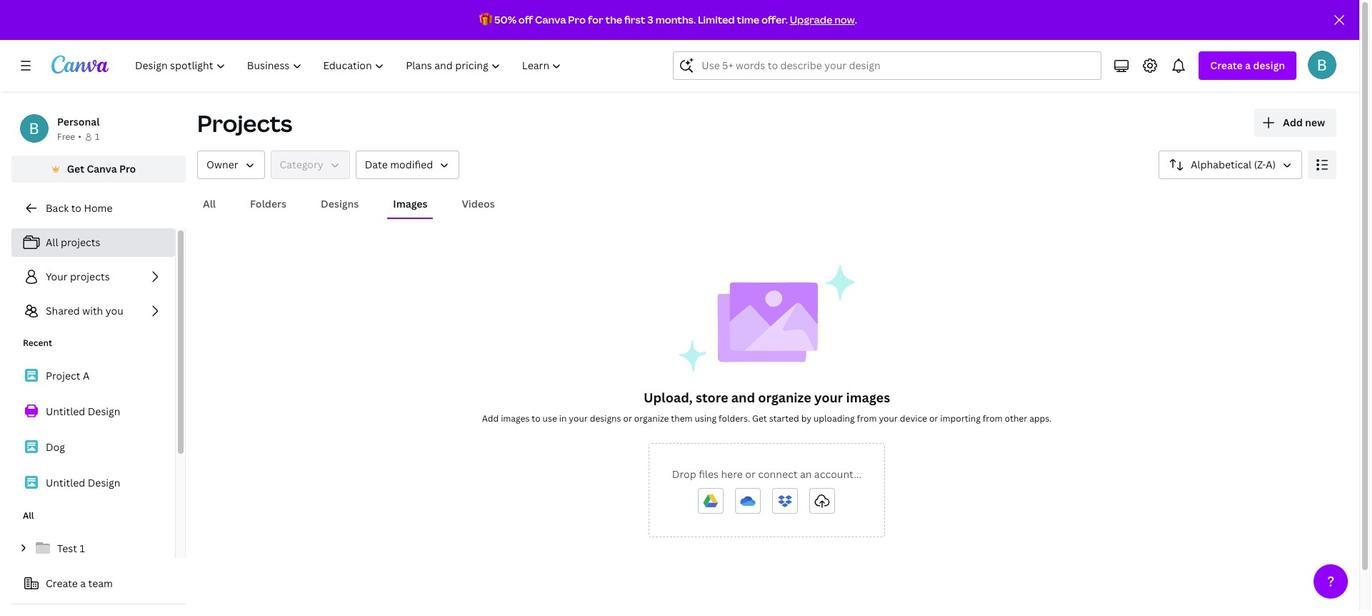 Task type: vqa. For each thing, say whether or not it's contained in the screenshot.
'Teams' within the About Canva for Teams Link
no



Task type: describe. For each thing, give the bounding box(es) containing it.
team
[[88, 577, 113, 591]]

get canva pro button
[[11, 156, 186, 183]]

design
[[1253, 59, 1285, 72]]

date modified
[[365, 158, 433, 171]]

1 from from the left
[[857, 413, 877, 425]]

2 horizontal spatial your
[[879, 413, 898, 425]]

dog
[[46, 441, 65, 454]]

date
[[365, 158, 388, 171]]

2 design from the top
[[88, 477, 120, 490]]

1 vertical spatial images
[[501, 413, 530, 425]]

test 1 link
[[11, 534, 175, 564]]

brad klo image
[[1308, 51, 1337, 79]]

a for design
[[1245, 59, 1251, 72]]

dog link
[[11, 433, 175, 463]]

images button
[[388, 191, 433, 218]]

0 vertical spatial 1
[[95, 131, 100, 143]]

all for all projects
[[46, 236, 58, 249]]

started
[[769, 413, 799, 425]]

Category button
[[270, 151, 350, 179]]

time
[[737, 13, 760, 26]]

apps.
[[1030, 413, 1052, 425]]

(z-
[[1254, 158, 1266, 171]]

folders.
[[719, 413, 750, 425]]

create a design button
[[1199, 51, 1297, 80]]

your
[[46, 270, 68, 284]]

offer.
[[762, 13, 788, 26]]

pro inside button
[[119, 162, 136, 176]]

project a
[[46, 369, 90, 383]]

videos
[[462, 197, 495, 211]]

shared with you
[[46, 304, 123, 318]]

connect
[[758, 468, 798, 482]]

drop
[[672, 468, 696, 482]]

modified
[[390, 158, 433, 171]]

1 untitled design from the top
[[46, 405, 120, 419]]

create a team button
[[11, 570, 186, 599]]

all projects link
[[11, 229, 175, 257]]

months.
[[656, 13, 696, 26]]

home
[[84, 201, 113, 215]]

to inside upload, store and organize your images add images to use in your designs or organize them using folders. get started by uploading from your device or importing from other apps.
[[532, 413, 541, 425]]

personal
[[57, 115, 100, 129]]

upload,
[[644, 389, 693, 407]]

upgrade now button
[[790, 13, 855, 26]]

importing
[[941, 413, 981, 425]]

projects for all projects
[[61, 236, 100, 249]]

add inside upload, store and organize your images add images to use in your designs or organize them using folders. get started by uploading from your device or importing from other apps.
[[482, 413, 499, 425]]

shared
[[46, 304, 80, 318]]

the
[[606, 13, 622, 26]]

projects
[[197, 108, 293, 139]]

for
[[588, 13, 604, 26]]

add inside dropdown button
[[1283, 116, 1303, 129]]

create for create a design
[[1211, 59, 1243, 72]]

your projects link
[[11, 263, 175, 292]]

canva inside button
[[87, 162, 117, 176]]

store
[[696, 389, 729, 407]]

device
[[900, 413, 927, 425]]

shared with you link
[[11, 297, 175, 326]]

•
[[78, 131, 81, 143]]

limited
[[698, 13, 735, 26]]

you
[[106, 304, 123, 318]]

2 untitled from the top
[[46, 477, 85, 490]]

first
[[624, 13, 646, 26]]

category
[[280, 158, 323, 171]]

alphabetical (z-a)
[[1191, 158, 1276, 171]]

here
[[721, 468, 743, 482]]

other
[[1005, 413, 1028, 425]]

back to home
[[46, 201, 113, 215]]

1 horizontal spatial your
[[815, 389, 843, 407]]

0 vertical spatial canva
[[535, 13, 566, 26]]

list containing all projects
[[11, 229, 175, 326]]

2 untitled design link from the top
[[11, 469, 175, 499]]

get inside button
[[67, 162, 84, 176]]

an
[[800, 468, 812, 482]]

get inside upload, store and organize your images add images to use in your designs or organize them using folders. get started by uploading from your device or importing from other apps.
[[752, 413, 767, 425]]

uploading
[[814, 413, 855, 425]]

🎁 50% off canva pro for the first 3 months. limited time offer. upgrade now .
[[480, 13, 857, 26]]

project a link
[[11, 362, 175, 392]]

files
[[699, 468, 719, 482]]

list containing project a
[[11, 362, 175, 499]]

top level navigation element
[[126, 51, 574, 80]]

videos button
[[456, 191, 501, 218]]

add new
[[1283, 116, 1325, 129]]

a
[[83, 369, 90, 383]]

and
[[732, 389, 755, 407]]

folders
[[250, 197, 287, 211]]



Task type: locate. For each thing, give the bounding box(es) containing it.
1 vertical spatial untitled design link
[[11, 469, 175, 499]]

2 horizontal spatial or
[[930, 413, 938, 425]]

0 horizontal spatial get
[[67, 162, 84, 176]]

untitled design link down dog link
[[11, 469, 175, 499]]

0 horizontal spatial create
[[46, 577, 78, 591]]

1 vertical spatial organize
[[634, 413, 669, 425]]

1 horizontal spatial add
[[1283, 116, 1303, 129]]

test
[[57, 542, 77, 556]]

from left other
[[983, 413, 1003, 425]]

1 vertical spatial add
[[482, 413, 499, 425]]

back to home link
[[11, 194, 186, 223]]

projects right 'your'
[[70, 270, 110, 284]]

your up uploading
[[815, 389, 843, 407]]

1 horizontal spatial all
[[46, 236, 58, 249]]

designs button
[[315, 191, 365, 218]]

Search search field
[[702, 52, 1073, 79]]

images
[[393, 197, 428, 211]]

1 vertical spatial list
[[11, 362, 175, 499]]

your left device
[[879, 413, 898, 425]]

0 vertical spatial organize
[[758, 389, 811, 407]]

0 horizontal spatial a
[[80, 577, 86, 591]]

by
[[801, 413, 812, 425]]

projects for your projects
[[70, 270, 110, 284]]

1 vertical spatial 1
[[80, 542, 85, 556]]

0 horizontal spatial pro
[[119, 162, 136, 176]]

1 vertical spatial to
[[532, 413, 541, 425]]

0 vertical spatial add
[[1283, 116, 1303, 129]]

1 vertical spatial all
[[46, 236, 58, 249]]

add left use
[[482, 413, 499, 425]]

pro up back to home link
[[119, 162, 136, 176]]

get
[[67, 162, 84, 176], [752, 413, 767, 425]]

0 horizontal spatial your
[[569, 413, 588, 425]]

0 horizontal spatial from
[[857, 413, 877, 425]]

or right device
[[930, 413, 938, 425]]

0 vertical spatial design
[[88, 405, 120, 419]]

all for the all button
[[203, 197, 216, 211]]

or
[[623, 413, 632, 425], [930, 413, 938, 425], [745, 468, 756, 482]]

1 right test
[[80, 542, 85, 556]]

1 right •
[[95, 131, 100, 143]]

1 design from the top
[[88, 405, 120, 419]]

add new button
[[1255, 109, 1337, 137]]

Owner button
[[197, 151, 265, 179]]

50%
[[494, 13, 517, 26]]

Date modified button
[[356, 151, 460, 179]]

get down •
[[67, 162, 84, 176]]

2 horizontal spatial all
[[203, 197, 216, 211]]

organize down upload,
[[634, 413, 669, 425]]

folders button
[[244, 191, 292, 218]]

organize up "started"
[[758, 389, 811, 407]]

a)
[[1266, 158, 1276, 171]]

from
[[857, 413, 877, 425], [983, 413, 1003, 425]]

off
[[519, 13, 533, 26]]

untitled design link
[[11, 397, 175, 427], [11, 469, 175, 499]]

2 from from the left
[[983, 413, 1003, 425]]

all projects
[[46, 236, 100, 249]]

Sort by button
[[1159, 151, 1303, 179]]

0 horizontal spatial add
[[482, 413, 499, 425]]

them
[[671, 413, 693, 425]]

1 list from the top
[[11, 229, 175, 326]]

1 horizontal spatial images
[[846, 389, 890, 407]]

1 vertical spatial get
[[752, 413, 767, 425]]

untitled down dog
[[46, 477, 85, 490]]

0 horizontal spatial or
[[623, 413, 632, 425]]

from right uploading
[[857, 413, 877, 425]]

with
[[82, 304, 103, 318]]

0 vertical spatial untitled design link
[[11, 397, 175, 427]]

designs
[[590, 413, 621, 425]]

0 horizontal spatial canva
[[87, 162, 117, 176]]

create a team
[[46, 577, 113, 591]]

use
[[543, 413, 557, 425]]

2 list from the top
[[11, 362, 175, 499]]

get left "started"
[[752, 413, 767, 425]]

projects
[[61, 236, 100, 249], [70, 270, 110, 284]]

create for create a team
[[46, 577, 78, 591]]

untitled design
[[46, 405, 120, 419], [46, 477, 120, 490]]

untitled design link up dog link
[[11, 397, 175, 427]]

0 vertical spatial a
[[1245, 59, 1251, 72]]

owner
[[207, 158, 238, 171]]

1 horizontal spatial organize
[[758, 389, 811, 407]]

projects down back to home
[[61, 236, 100, 249]]

a left design
[[1245, 59, 1251, 72]]

1 horizontal spatial canva
[[535, 13, 566, 26]]

1 horizontal spatial pro
[[568, 13, 586, 26]]

0 vertical spatial pro
[[568, 13, 586, 26]]

recent
[[23, 337, 52, 349]]

designs
[[321, 197, 359, 211]]

to
[[71, 201, 81, 215], [532, 413, 541, 425]]

1 vertical spatial create
[[46, 577, 78, 591]]

1 vertical spatial design
[[88, 477, 120, 490]]

0 vertical spatial untitled
[[46, 405, 85, 419]]

back
[[46, 201, 69, 215]]

create left design
[[1211, 59, 1243, 72]]

add
[[1283, 116, 1303, 129], [482, 413, 499, 425]]

images up uploading
[[846, 389, 890, 407]]

upgrade
[[790, 13, 833, 26]]

design down the project a link at the left of the page
[[88, 405, 120, 419]]

create inside button
[[46, 577, 78, 591]]

0 vertical spatial images
[[846, 389, 890, 407]]

1 untitled design link from the top
[[11, 397, 175, 427]]

create
[[1211, 59, 1243, 72], [46, 577, 78, 591]]

pro
[[568, 13, 586, 26], [119, 162, 136, 176]]

1 vertical spatial canva
[[87, 162, 117, 176]]

a for team
[[80, 577, 86, 591]]

0 horizontal spatial all
[[23, 510, 34, 522]]

get canva pro
[[67, 162, 136, 176]]

canva right off
[[535, 13, 566, 26]]

1 horizontal spatial get
[[752, 413, 767, 425]]

drop files here or connect an account...
[[672, 468, 862, 482]]

list
[[11, 229, 175, 326], [11, 362, 175, 499]]

your projects
[[46, 270, 110, 284]]

0 horizontal spatial 1
[[80, 542, 85, 556]]

now
[[835, 13, 855, 26]]

1 horizontal spatial 1
[[95, 131, 100, 143]]

0 vertical spatial list
[[11, 229, 175, 326]]

untitled design down a on the left of the page
[[46, 405, 120, 419]]

canva
[[535, 13, 566, 26], [87, 162, 117, 176]]

0 vertical spatial untitled design
[[46, 405, 120, 419]]

free •
[[57, 131, 81, 143]]

free
[[57, 131, 75, 143]]

🎁
[[480, 13, 492, 26]]

create down test
[[46, 577, 78, 591]]

a inside dropdown button
[[1245, 59, 1251, 72]]

0 vertical spatial get
[[67, 162, 84, 176]]

in
[[559, 413, 567, 425]]

2 vertical spatial all
[[23, 510, 34, 522]]

1 untitled from the top
[[46, 405, 85, 419]]

or right 'designs'
[[623, 413, 632, 425]]

your
[[815, 389, 843, 407], [569, 413, 588, 425], [879, 413, 898, 425]]

0 vertical spatial projects
[[61, 236, 100, 249]]

1 horizontal spatial from
[[983, 413, 1003, 425]]

None search field
[[673, 51, 1102, 80]]

canva up home
[[87, 162, 117, 176]]

1 vertical spatial untitled
[[46, 477, 85, 490]]

all inside list
[[46, 236, 58, 249]]

1 horizontal spatial or
[[745, 468, 756, 482]]

0 vertical spatial all
[[203, 197, 216, 211]]

untitled down the project a
[[46, 405, 85, 419]]

create inside dropdown button
[[1211, 59, 1243, 72]]

all button
[[197, 191, 222, 218]]

1 horizontal spatial a
[[1245, 59, 1251, 72]]

.
[[855, 13, 857, 26]]

add left new
[[1283, 116, 1303, 129]]

upload, store and organize your images add images to use in your designs or organize them using folders. get started by uploading from your device or importing from other apps.
[[482, 389, 1052, 425]]

1 vertical spatial a
[[80, 577, 86, 591]]

design down dog link
[[88, 477, 120, 490]]

project
[[46, 369, 80, 383]]

pro left for
[[568, 13, 586, 26]]

0 vertical spatial create
[[1211, 59, 1243, 72]]

new
[[1305, 116, 1325, 129]]

all
[[203, 197, 216, 211], [46, 236, 58, 249], [23, 510, 34, 522]]

1 vertical spatial pro
[[119, 162, 136, 176]]

images
[[846, 389, 890, 407], [501, 413, 530, 425]]

1 vertical spatial untitled design
[[46, 477, 120, 490]]

a left the team on the bottom left of the page
[[80, 577, 86, 591]]

1 vertical spatial projects
[[70, 270, 110, 284]]

1 horizontal spatial create
[[1211, 59, 1243, 72]]

account...
[[814, 468, 862, 482]]

1
[[95, 131, 100, 143], [80, 542, 85, 556]]

3
[[648, 13, 654, 26]]

0 horizontal spatial images
[[501, 413, 530, 425]]

2 untitled design from the top
[[46, 477, 120, 490]]

test 1
[[57, 542, 85, 556]]

to left use
[[532, 413, 541, 425]]

design
[[88, 405, 120, 419], [88, 477, 120, 490]]

untitled design down dog link
[[46, 477, 120, 490]]

images left use
[[501, 413, 530, 425]]

0 horizontal spatial organize
[[634, 413, 669, 425]]

1 horizontal spatial to
[[532, 413, 541, 425]]

your right in
[[569, 413, 588, 425]]

0 horizontal spatial to
[[71, 201, 81, 215]]

create a design
[[1211, 59, 1285, 72]]

alphabetical
[[1191, 158, 1252, 171]]

or right here
[[745, 468, 756, 482]]

all inside button
[[203, 197, 216, 211]]

using
[[695, 413, 717, 425]]

a
[[1245, 59, 1251, 72], [80, 577, 86, 591]]

to right back
[[71, 201, 81, 215]]

0 vertical spatial to
[[71, 201, 81, 215]]

a inside button
[[80, 577, 86, 591]]



